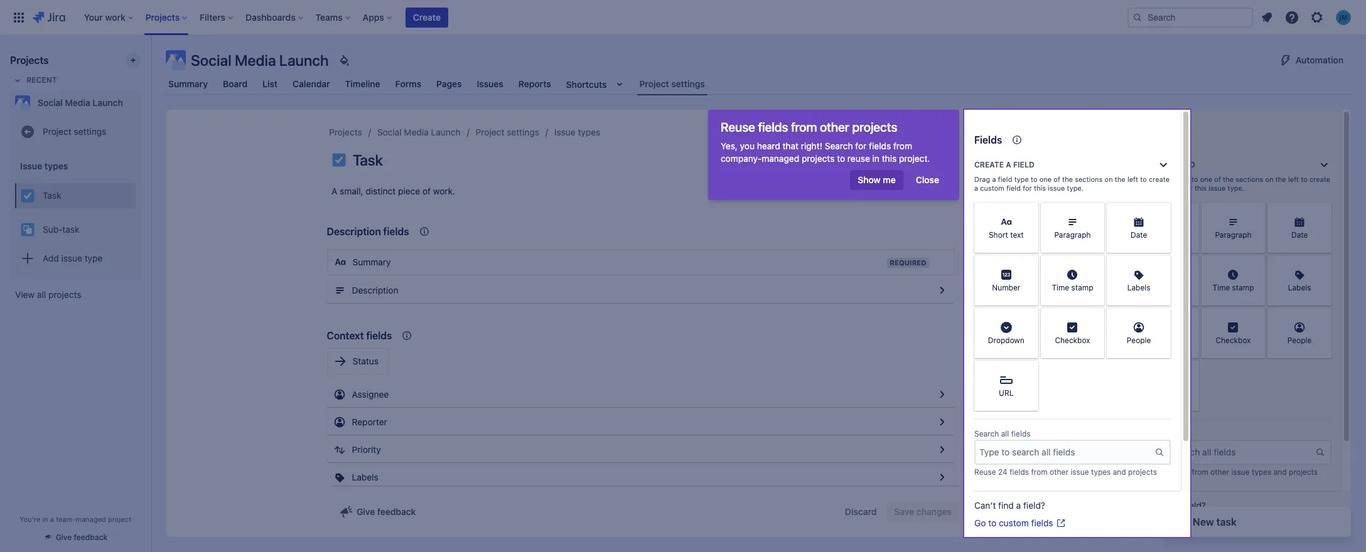 Task type: locate. For each thing, give the bounding box(es) containing it.
2 open field configuration image from the top
[[935, 415, 950, 430]]

search up reuse
[[825, 141, 853, 151]]

social media launch link
[[10, 90, 136, 116], [377, 125, 461, 140]]

go
[[1135, 518, 1147, 529]]

1 vertical spatial feedback
[[74, 533, 108, 543]]

board
[[223, 79, 248, 89]]

2 horizontal spatial project
[[640, 78, 669, 89]]

social media launch link down recent
[[10, 90, 136, 116]]

this
[[882, 153, 897, 164], [1195, 184, 1207, 192]]

0 vertical spatial of
[[1215, 175, 1221, 183]]

projects
[[852, 120, 898, 134], [802, 153, 835, 164], [48, 290, 81, 300], [1289, 468, 1318, 477]]

1 the from the left
[[1223, 175, 1234, 183]]

1 horizontal spatial for
[[1184, 184, 1193, 192]]

description down small,
[[327, 226, 381, 237]]

from
[[791, 120, 817, 134], [894, 141, 913, 151], [1192, 468, 1209, 477]]

forms link
[[393, 73, 424, 95]]

issue types inside group
[[20, 160, 68, 171]]

1 can't find a field? from the left
[[975, 501, 1046, 511]]

0 horizontal spatial search
[[825, 141, 853, 151]]

1 horizontal spatial find
[[1159, 501, 1175, 511]]

pages
[[437, 79, 462, 89]]

type inside button
[[85, 253, 103, 264]]

projects right and
[[1289, 468, 1318, 477]]

open field configuration image for summary
[[935, 283, 950, 298]]

1 horizontal spatial social
[[191, 51, 232, 69]]

right!
[[801, 141, 823, 151]]

priority button
[[327, 438, 955, 463]]

task right new
[[1217, 517, 1237, 528]]

project settings link down recent
[[15, 119, 136, 144]]

labels up people in the bottom right of the page
[[1288, 284, 1312, 293]]

add issue type button
[[15, 246, 136, 271]]

social media launch down recent
[[38, 97, 123, 108]]

open field configuration image inside 'assignee' 'button'
[[935, 387, 950, 403]]

new task
[[1193, 517, 1237, 528]]

for inside reuse fields from other projects yes, you heard that right! search for fields from company-managed projects to reuse in this project.
[[856, 141, 867, 151]]

reuse inside reuse fields from other projects yes, you heard that right! search for fields from company-managed projects to reuse in this project.
[[721, 120, 755, 134]]

search
[[825, 141, 853, 151], [1135, 430, 1160, 439]]

0 horizontal spatial give feedback button
[[36, 528, 115, 548]]

this up me
[[882, 153, 897, 164]]

projects down add issue type
[[48, 290, 81, 300]]

project settings
[[640, 78, 705, 89], [43, 126, 106, 137], [476, 127, 539, 138]]

from up the "edit" in the top right of the page
[[894, 141, 913, 151]]

1 vertical spatial task
[[43, 190, 61, 201]]

1 vertical spatial issue
[[20, 160, 42, 171]]

2 can't find a field? from the left
[[1135, 501, 1206, 511]]

0 horizontal spatial give
[[56, 533, 72, 543]]

the
[[1223, 175, 1234, 183], [1276, 175, 1287, 183]]

2 field? from the left
[[1184, 501, 1206, 511]]

social
[[191, 51, 232, 69], [38, 97, 63, 108], [377, 127, 402, 138]]

reuse left 24
[[1135, 468, 1157, 477]]

edit workflow
[[896, 154, 952, 165]]

0 horizontal spatial social media launch
[[38, 97, 123, 108]]

other
[[820, 120, 850, 134], [1211, 468, 1230, 477]]

task up sub-
[[43, 190, 61, 201]]

issue for issue types link
[[555, 127, 576, 138]]

issue right add
[[61, 253, 82, 264]]

2 horizontal spatial social
[[377, 127, 402, 138]]

open field configuration image inside 'reporter' button
[[935, 415, 950, 430]]

field?
[[1024, 501, 1046, 511], [1184, 501, 1206, 511]]

give down priority
[[357, 507, 375, 517]]

types inside group
[[45, 160, 68, 171]]

and
[[1274, 468, 1287, 477]]

1 vertical spatial description
[[352, 285, 398, 296]]

recent
[[26, 75, 57, 85]]

0 vertical spatial open field configuration image
[[935, 283, 950, 298]]

0 horizontal spatial all
[[37, 290, 46, 300]]

the up type.
[[1223, 175, 1234, 183]]

required
[[890, 259, 927, 267]]

more information about the context fields image
[[400, 328, 415, 344]]

custom down drag
[[1141, 184, 1166, 192]]

1 horizontal spatial can't find a field?
[[1135, 501, 1206, 511]]

2 type to search all fields text field from the left
[[1137, 442, 1316, 464]]

1 horizontal spatial from
[[894, 141, 913, 151]]

description fields
[[327, 226, 409, 237]]

summary inside summary link
[[168, 79, 208, 89]]

go to custom fields
[[1135, 518, 1214, 529]]

0 vertical spatial social
[[191, 51, 232, 69]]

field for create
[[1174, 160, 1196, 170]]

text
[[1171, 231, 1185, 240]]

2 vertical spatial media
[[404, 127, 429, 138]]

0 vertical spatial types
[[578, 127, 601, 138]]

description for description
[[352, 285, 398, 296]]

for up reuse
[[856, 141, 867, 151]]

issue down one at the right of page
[[1209, 184, 1226, 192]]

social media launch down forms link
[[377, 127, 461, 138]]

open field configuration image inside the description button
[[935, 283, 950, 298]]

1 vertical spatial field
[[1159, 175, 1173, 183]]

open field configuration image
[[935, 283, 950, 298], [935, 415, 950, 430], [935, 443, 950, 458]]

1 vertical spatial labels
[[352, 472, 379, 483]]

this down one at the right of page
[[1195, 184, 1207, 192]]

to inside reuse fields from other projects yes, you heard that right! search for fields from company-managed projects to reuse in this project.
[[837, 153, 845, 164]]

to right "go"
[[1149, 518, 1158, 529]]

description up the context fields on the bottom of page
[[352, 285, 398, 296]]

custom inside drag a field type to one of the sections on the left to create a custom field for this issue type.
[[1141, 184, 1166, 192]]

all for search
[[1162, 430, 1170, 439]]

1 horizontal spatial give
[[357, 507, 375, 517]]

1 vertical spatial for
[[1184, 184, 1193, 192]]

0 vertical spatial managed
[[762, 153, 800, 164]]

1 find from the left
[[999, 501, 1014, 511]]

1 horizontal spatial all
[[1162, 430, 1170, 439]]

1 horizontal spatial field?
[[1184, 501, 1206, 511]]

labels down priority
[[352, 472, 379, 483]]

1 vertical spatial task
[[1217, 517, 1237, 528]]

1 horizontal spatial project settings
[[476, 127, 539, 138]]

project
[[108, 516, 131, 524]]

type down create a field
[[1175, 175, 1190, 183]]

social media launch link down forms link
[[377, 125, 461, 140]]

0 vertical spatial media
[[235, 51, 276, 69]]

1 vertical spatial social media launch link
[[377, 125, 461, 140]]

1 open field configuration image from the top
[[935, 387, 950, 403]]

0 horizontal spatial the
[[1223, 175, 1234, 183]]

all up 24
[[1162, 430, 1170, 439]]

a small, distinct piece of work.
[[332, 186, 455, 197]]

managed down the that
[[762, 153, 800, 164]]

task right issue type icon
[[353, 151, 383, 169]]

1 horizontal spatial task
[[1217, 517, 1237, 528]]

0 vertical spatial projects
[[10, 55, 49, 66]]

2 horizontal spatial project settings
[[640, 78, 705, 89]]

fields up reuse
[[869, 141, 891, 151]]

of right one at the right of page
[[1215, 175, 1221, 183]]

1 vertical spatial type
[[85, 253, 103, 264]]

description for description fields
[[327, 226, 381, 237]]

task inside button
[[1217, 517, 1237, 528]]

0 horizontal spatial other
[[820, 120, 850, 134]]

1 horizontal spatial reuse
[[1135, 468, 1157, 477]]

1 vertical spatial search
[[1135, 430, 1160, 439]]

description
[[327, 226, 381, 237], [352, 285, 398, 296]]

Type to search all fields text field
[[976, 442, 1155, 464], [1137, 442, 1316, 464]]

show me
[[858, 175, 896, 185]]

in right 'you're'
[[42, 516, 48, 524]]

1 open field configuration image from the top
[[935, 283, 950, 298]]

project
[[640, 78, 669, 89], [43, 126, 71, 137], [476, 127, 505, 138]]

1 horizontal spatial give feedback
[[357, 507, 416, 517]]

0 horizontal spatial social media launch link
[[10, 90, 136, 116]]

projects up recent
[[10, 55, 49, 66]]

0 vertical spatial summary
[[168, 79, 208, 89]]

in right reuse
[[873, 153, 880, 164]]

1 vertical spatial give
[[56, 533, 72, 543]]

0 horizontal spatial can't find a field?
[[975, 501, 1046, 511]]

to left reuse
[[837, 153, 845, 164]]

labels inside labels button
[[352, 472, 379, 483]]

collapse recent projects image
[[10, 73, 25, 88]]

search image
[[1133, 12, 1143, 22]]

1 vertical spatial issue
[[61, 253, 82, 264]]

social down recent
[[38, 97, 63, 108]]

type down sub-task link
[[85, 253, 103, 264]]

managed left "project"
[[76, 516, 106, 524]]

assignee button
[[327, 382, 955, 408]]

0 horizontal spatial project
[[43, 126, 71, 137]]

types
[[578, 127, 601, 138], [45, 160, 68, 171], [1252, 468, 1272, 477]]

1 horizontal spatial summary
[[353, 257, 391, 268]]

paragraph
[[1216, 231, 1252, 240]]

0 vertical spatial create
[[413, 12, 441, 22]]

projects up issue type icon
[[329, 127, 362, 138]]

group
[[15, 149, 136, 279]]

work.
[[433, 186, 455, 197]]

1 horizontal spatial types
[[578, 127, 601, 138]]

context fields
[[327, 330, 392, 342]]

1 horizontal spatial in
[[873, 153, 880, 164]]

social right "projects" 'link'
[[377, 127, 402, 138]]

0 horizontal spatial issue
[[61, 253, 82, 264]]

all right view
[[37, 290, 46, 300]]

open field configuration image for assignee
[[935, 415, 950, 430]]

field for drag
[[1159, 175, 1173, 183]]

2 horizontal spatial launch
[[431, 127, 461, 138]]

projects down right!
[[802, 153, 835, 164]]

summary
[[168, 79, 208, 89], [353, 257, 391, 268]]

can't
[[975, 501, 996, 511], [1135, 501, 1157, 511]]

types for issue types link
[[578, 127, 601, 138]]

task for sub-task
[[62, 224, 79, 235]]

0 vertical spatial social media launch link
[[10, 90, 136, 116]]

projects link
[[329, 125, 362, 140]]

1 horizontal spatial projects
[[329, 127, 362, 138]]

0 vertical spatial from
[[791, 120, 817, 134]]

project settings link down the "issues" link
[[476, 125, 539, 140]]

issue inside issue types link
[[555, 127, 576, 138]]

1 horizontal spatial of
[[1215, 175, 1221, 183]]

from up more information about the suggested fields "image"
[[1192, 468, 1209, 477]]

issue types for issue types link
[[555, 127, 601, 138]]

1 horizontal spatial task
[[353, 151, 383, 169]]

2 vertical spatial social
[[377, 127, 402, 138]]

this inside reuse fields from other projects yes, you heard that right! search for fields from company-managed projects to reuse in this project.
[[882, 153, 897, 164]]

for down create a field
[[1184, 184, 1193, 192]]

task inside group
[[62, 224, 79, 235]]

forms
[[395, 79, 422, 89]]

custom left new
[[1160, 518, 1190, 529]]

1 horizontal spatial launch
[[279, 51, 329, 69]]

a
[[1167, 160, 1172, 170], [1153, 175, 1157, 183], [1135, 184, 1139, 192], [1017, 501, 1021, 511], [1177, 501, 1182, 511], [50, 516, 54, 524]]

open field configuration image for labels
[[935, 470, 950, 485]]

2 this link will be opened in a new tab image from the left
[[1217, 519, 1227, 529]]

social up summary link
[[191, 51, 232, 69]]

pages link
[[434, 73, 464, 95]]

1 horizontal spatial labels
[[1288, 284, 1312, 293]]

give
[[357, 507, 375, 517], [56, 533, 72, 543]]

0 vertical spatial open field configuration image
[[935, 387, 950, 403]]

feedback for give feedback button to the left
[[74, 533, 108, 543]]

other up more information about the suggested fields "image"
[[1211, 468, 1230, 477]]

1 horizontal spatial managed
[[762, 153, 800, 164]]

create inside 'button'
[[413, 12, 441, 22]]

1 field? from the left
[[1024, 501, 1046, 511]]

open field configuration image inside labels button
[[935, 470, 950, 485]]

2 vertical spatial types
[[1252, 468, 1272, 477]]

add
[[43, 253, 59, 264]]

all
[[37, 290, 46, 300], [1162, 430, 1170, 439]]

0 vertical spatial field
[[1174, 160, 1196, 170]]

1 vertical spatial media
[[65, 97, 90, 108]]

fields up "reuse 24 fields from other issue types and projects"
[[1172, 430, 1192, 439]]

time stamp
[[1213, 284, 1255, 293]]

reuse for 24
[[1135, 468, 1157, 477]]

0 horizontal spatial can't
[[975, 501, 996, 511]]

calendar
[[293, 79, 330, 89]]

automation image
[[1279, 53, 1294, 68]]

1 horizontal spatial the
[[1276, 175, 1287, 183]]

2 horizontal spatial social media launch
[[377, 127, 461, 138]]

you
[[740, 141, 755, 151]]

field
[[1174, 160, 1196, 170], [1159, 175, 1173, 183], [1168, 184, 1182, 192]]

this link will be opened in a new tab image
[[1056, 519, 1066, 529], [1217, 519, 1227, 529]]

task inside 'group'
[[43, 190, 61, 201]]

reporter
[[352, 417, 387, 428]]

fields up heard
[[758, 120, 788, 134]]

1 vertical spatial all
[[1162, 430, 1170, 439]]

of right "piece"
[[423, 186, 431, 197]]

fields down more information about the suggested fields "image"
[[1192, 518, 1214, 529]]

0 horizontal spatial summary
[[168, 79, 208, 89]]

managed
[[762, 153, 800, 164], [76, 516, 106, 524]]

of
[[1215, 175, 1221, 183], [423, 186, 431, 197]]

primary element
[[8, 0, 1128, 35]]

go to custom fields link
[[1135, 517, 1227, 530]]

reuse up yes,
[[721, 120, 755, 134]]

summary down description fields
[[353, 257, 391, 268]]

1 horizontal spatial issue types
[[555, 127, 601, 138]]

0 vertical spatial for
[[856, 141, 867, 151]]

task up add issue type
[[62, 224, 79, 235]]

open field configuration image
[[935, 387, 950, 403], [935, 470, 950, 485]]

for inside drag a field type to one of the sections on the left to create a custom field for this issue type.
[[1184, 184, 1193, 192]]

0 vertical spatial labels
[[1288, 284, 1312, 293]]

0 horizontal spatial labels
[[352, 472, 379, 483]]

3 open field configuration image from the top
[[935, 443, 950, 458]]

find
[[999, 501, 1014, 511], [1159, 501, 1175, 511]]

checkbox
[[1216, 336, 1251, 346]]

social media launch up list
[[191, 51, 329, 69]]

1 type to search all fields text field from the left
[[976, 442, 1155, 464]]

fields right 24
[[1171, 468, 1190, 477]]

give down the "team-"
[[56, 533, 72, 543]]

2 vertical spatial open field configuration image
[[935, 443, 950, 458]]

tab list
[[158, 73, 1359, 95]]

task
[[353, 151, 383, 169], [43, 190, 61, 201]]

task group
[[15, 178, 136, 212]]

0 horizontal spatial feedback
[[74, 533, 108, 543]]

1 vertical spatial social media launch
[[38, 97, 123, 108]]

description inside button
[[352, 285, 398, 296]]

type
[[1175, 175, 1190, 183], [85, 253, 103, 264]]

0 vertical spatial task
[[62, 224, 79, 235]]

1 horizontal spatial search
[[1135, 430, 1160, 439]]

jira image
[[33, 10, 65, 25], [33, 10, 65, 25]]

issues
[[477, 79, 504, 89]]

sub-
[[43, 224, 62, 235]]

issue left and
[[1232, 468, 1250, 477]]

to right left
[[1301, 175, 1308, 183]]

time
[[1213, 284, 1230, 293]]

0 horizontal spatial this
[[882, 153, 897, 164]]

1 horizontal spatial feedback
[[377, 507, 416, 517]]

other up right!
[[820, 120, 850, 134]]

1 vertical spatial this
[[1195, 184, 1207, 192]]

search up 24
[[1135, 430, 1160, 439]]

1 horizontal spatial this
[[1195, 184, 1207, 192]]

Search field
[[1128, 7, 1254, 27]]

can't find a field?
[[975, 501, 1046, 511], [1135, 501, 1206, 511]]

social media launch
[[191, 51, 329, 69], [38, 97, 123, 108], [377, 127, 461, 138]]

timeline
[[345, 79, 380, 89]]

issue inside group
[[20, 160, 42, 171]]

summary left the board
[[168, 79, 208, 89]]

1 can't from the left
[[975, 501, 996, 511]]

2 open field configuration image from the top
[[935, 470, 950, 485]]

1 horizontal spatial other
[[1211, 468, 1230, 477]]

drag
[[1135, 175, 1151, 183]]

0 horizontal spatial social
[[38, 97, 63, 108]]

create for create
[[413, 12, 441, 22]]

from up right!
[[791, 120, 817, 134]]

the right the on
[[1276, 175, 1287, 183]]

1 horizontal spatial social media launch link
[[377, 125, 461, 140]]

close button
[[909, 170, 947, 190]]

1 vertical spatial open field configuration image
[[935, 415, 950, 430]]

date
[[1292, 231, 1308, 240]]



Task type: vqa. For each thing, say whether or not it's contained in the screenshot.
Time Since Issues Report
no



Task type: describe. For each thing, give the bounding box(es) containing it.
create for create a field
[[1135, 160, 1165, 170]]

1 vertical spatial custom
[[1160, 518, 1190, 529]]

task link
[[15, 183, 136, 209]]

search inside reuse fields from other projects yes, you heard that right! search for fields from company-managed projects to reuse in this project.
[[825, 141, 853, 151]]

create a field
[[1135, 160, 1196, 170]]

24
[[1159, 468, 1169, 477]]

to left one at the right of page
[[1192, 175, 1199, 183]]

more information about the fields image
[[1171, 133, 1186, 148]]

1 this link will be opened in a new tab image from the left
[[1056, 519, 1066, 529]]

view
[[15, 290, 35, 300]]

0 vertical spatial give feedback button
[[332, 502, 424, 523]]

give for the topmost give feedback button
[[357, 507, 375, 517]]

timeline link
[[343, 73, 383, 95]]

group containing issue types
[[15, 149, 136, 279]]

0 horizontal spatial project settings
[[43, 126, 106, 137]]

assignee
[[352, 389, 389, 400]]

heard
[[757, 141, 780, 151]]

that
[[783, 141, 799, 151]]

reuse fields from other projects yes, you heard that right! search for fields from company-managed projects to reuse in this project.
[[721, 120, 930, 164]]

new
[[1193, 517, 1214, 528]]

reports link
[[516, 73, 554, 95]]

2 vertical spatial social media launch
[[377, 127, 461, 138]]

open field configuration image inside priority button
[[935, 443, 950, 458]]

a
[[332, 186, 337, 197]]

fields left more information about the context fields image
[[383, 226, 409, 237]]

new task button
[[1163, 507, 1352, 538]]

0 vertical spatial launch
[[279, 51, 329, 69]]

summary link
[[166, 73, 210, 95]]

0 horizontal spatial project settings link
[[15, 119, 136, 144]]

0 horizontal spatial settings
[[74, 126, 106, 137]]

workflow
[[914, 154, 952, 165]]

issue types for group containing issue types
[[20, 160, 68, 171]]

context
[[327, 330, 364, 342]]

1 horizontal spatial project settings link
[[476, 125, 539, 140]]

more information about the suggested fields image
[[1205, 490, 1220, 506]]

me
[[883, 175, 896, 185]]

edit
[[896, 154, 912, 165]]

description button
[[327, 278, 955, 303]]

short text
[[1150, 231, 1185, 240]]

projects inside view all projects link
[[48, 290, 81, 300]]

all for view
[[37, 290, 46, 300]]

discard button
[[838, 502, 885, 523]]

1 vertical spatial from
[[894, 141, 913, 151]]

issue inside drag a field type to one of the sections on the left to create a custom field for this issue type.
[[1209, 184, 1226, 192]]

0 horizontal spatial media
[[65, 97, 90, 108]]

reuse 24 fields from other issue types and projects
[[1135, 468, 1318, 477]]

2 find from the left
[[1159, 501, 1175, 511]]

of inside drag a field type to one of the sections on the left to create a custom field for this issue type.
[[1215, 175, 1221, 183]]

managed inside reuse fields from other projects yes, you heard that right! search for fields from company-managed projects to reuse in this project.
[[762, 153, 800, 164]]

issue inside button
[[61, 253, 82, 264]]

status
[[353, 356, 379, 367]]

this link will be opened in a new tab image inside go to custom fields link
[[1217, 519, 1227, 529]]

2 vertical spatial field
[[1168, 184, 1182, 192]]

yes,
[[721, 141, 738, 151]]

issue types link
[[555, 125, 601, 140]]

more information about the context fields image
[[417, 224, 432, 239]]

0 horizontal spatial give feedback
[[56, 533, 108, 543]]

types for group containing issue types
[[45, 160, 68, 171]]

labels button
[[327, 465, 955, 490]]

view all projects link
[[10, 284, 141, 306]]

fields left more information about the context fields icon
[[366, 330, 392, 342]]

2 horizontal spatial settings
[[672, 78, 705, 89]]

left
[[1289, 175, 1299, 183]]

1 vertical spatial projects
[[329, 127, 362, 138]]

on
[[1266, 175, 1274, 183]]

short
[[1150, 231, 1169, 240]]

you're in a team-managed project
[[20, 516, 131, 524]]

view all projects
[[15, 290, 81, 300]]

task for new task
[[1217, 517, 1237, 528]]

discard
[[845, 507, 877, 517]]

company-
[[721, 153, 762, 164]]

type inside drag a field type to one of the sections on the left to create a custom field for this issue type.
[[1175, 175, 1190, 183]]

give for give feedback button to the left
[[56, 533, 72, 543]]

2 horizontal spatial media
[[404, 127, 429, 138]]

type.
[[1228, 184, 1245, 192]]

close
[[916, 175, 940, 185]]

stamp
[[1233, 284, 1255, 293]]

2 vertical spatial issue
[[1232, 468, 1250, 477]]

reporter button
[[327, 410, 955, 435]]

2 horizontal spatial from
[[1192, 468, 1209, 477]]

0 horizontal spatial projects
[[10, 55, 49, 66]]

create banner
[[0, 0, 1367, 35]]

0 horizontal spatial managed
[[76, 516, 106, 524]]

1 vertical spatial launch
[[93, 97, 123, 108]]

projects up reuse
[[852, 120, 898, 134]]

add issue type image
[[20, 251, 35, 266]]

1 vertical spatial in
[[42, 516, 48, 524]]

people
[[1288, 336, 1312, 346]]

1 horizontal spatial media
[[235, 51, 276, 69]]

issue for group containing issue types
[[20, 160, 42, 171]]

reuse
[[848, 153, 870, 164]]

edit workflow button
[[876, 150, 960, 170]]

open field configuration image for assignee
[[935, 387, 950, 403]]

small,
[[340, 186, 363, 197]]

automation
[[1296, 55, 1344, 65]]

add issue type
[[43, 253, 103, 264]]

1 vertical spatial summary
[[353, 257, 391, 268]]

0 vertical spatial social media launch
[[191, 51, 329, 69]]

create
[[1310, 175, 1331, 183]]

2 can't from the left
[[1135, 501, 1157, 511]]

list link
[[260, 73, 280, 95]]

2 vertical spatial launch
[[431, 127, 461, 138]]

2 the from the left
[[1276, 175, 1287, 183]]

sub-task
[[43, 224, 79, 235]]

team-
[[56, 516, 76, 524]]

priority
[[352, 445, 381, 455]]

tab list containing project settings
[[158, 73, 1359, 95]]

show me button
[[851, 170, 904, 190]]

in inside reuse fields from other projects yes, you heard that right! search for fields from company-managed projects to reuse in this project.
[[873, 153, 880, 164]]

sub-task link
[[15, 217, 136, 242]]

number
[[1153, 284, 1182, 293]]

distinct
[[366, 186, 396, 197]]

drag a field type to one of the sections on the left to create a custom field for this issue type.
[[1135, 175, 1331, 192]]

show
[[858, 175, 881, 185]]

1 vertical spatial other
[[1211, 468, 1230, 477]]

other inside reuse fields from other projects yes, you heard that right! search for fields from company-managed projects to reuse in this project.
[[820, 120, 850, 134]]

this inside drag a field type to one of the sections on the left to create a custom field for this issue type.
[[1195, 184, 1207, 192]]

one
[[1201, 175, 1213, 183]]

2 horizontal spatial types
[[1252, 468, 1272, 477]]

feedback for the topmost give feedback button
[[377, 507, 416, 517]]

list
[[263, 79, 278, 89]]

piece
[[398, 186, 420, 197]]

dropdown
[[1149, 336, 1186, 346]]

1 horizontal spatial project
[[476, 127, 505, 138]]

issues link
[[475, 73, 506, 95]]

issue type icon image
[[332, 153, 347, 168]]

board link
[[220, 73, 250, 95]]

reuse for fields
[[721, 120, 755, 134]]

1 horizontal spatial settings
[[507, 127, 539, 138]]

0 horizontal spatial from
[[791, 120, 817, 134]]

calendar link
[[290, 73, 333, 95]]

create button
[[406, 7, 448, 27]]

automation button
[[1271, 50, 1352, 70]]

0 horizontal spatial of
[[423, 186, 431, 197]]



